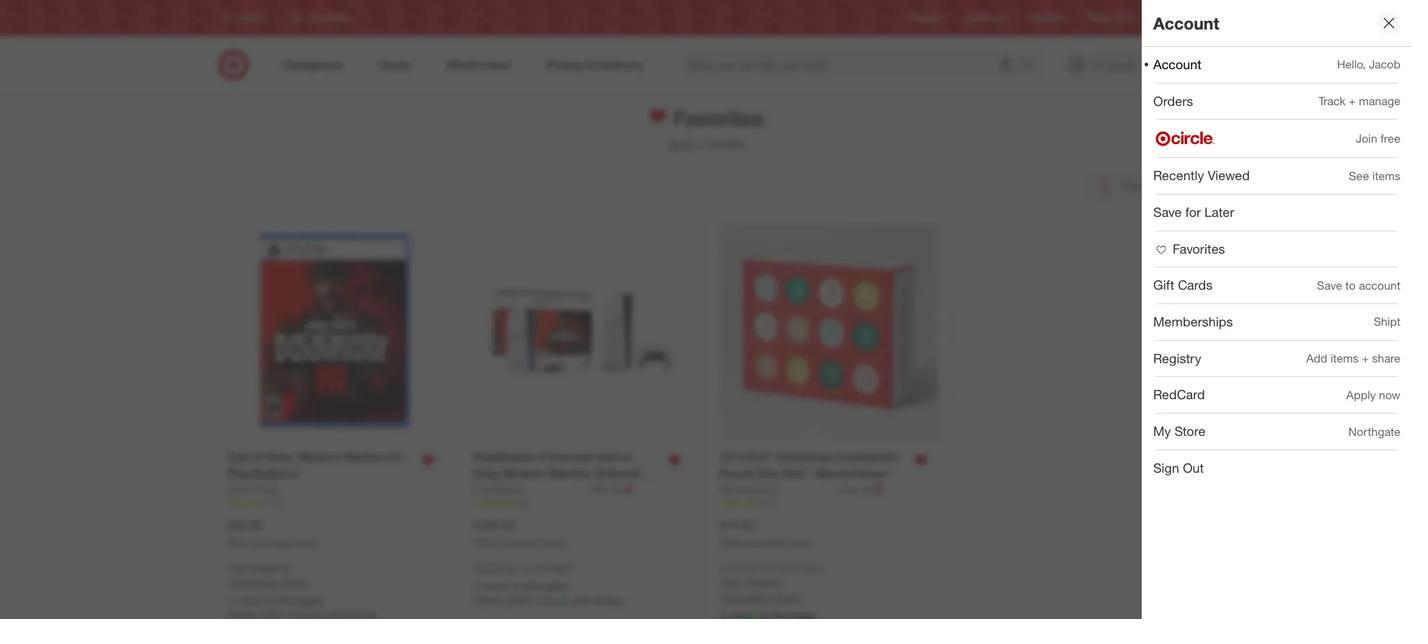 Task type: vqa. For each thing, say whether or not it's contained in the screenshot.
1st 2-
no



Task type: locate. For each thing, give the bounding box(es) containing it.
0 horizontal spatial 5
[[293, 467, 299, 481]]

modern right duty:
[[298, 450, 340, 465]]

1 horizontal spatial in
[[474, 580, 482, 592]]

free shipping * * exclusions apply. for the right exclusions apply. link
[[720, 577, 802, 604]]

0 horizontal spatial stock
[[238, 594, 263, 606]]

0 horizontal spatial apply.
[[282, 577, 309, 589]]

1 horizontal spatial online
[[542, 538, 565, 549]]

*
[[289, 562, 292, 574], [227, 577, 231, 589], [782, 577, 785, 589], [720, 592, 724, 604]]

2 account from the top
[[1154, 56, 1202, 72]]

1 vertical spatial save
[[1318, 278, 1343, 293]]

when down $499.99 on the bottom left of the page
[[474, 538, 496, 549]]

favorites right /
[[704, 138, 745, 150]]

0 horizontal spatial warfare
[[343, 450, 387, 465]]

of inside playstation 5 console call of duty modern warfare iii bundle (slim)
[[621, 450, 632, 465]]

northgate down $69.99 when purchased online
[[277, 594, 323, 606]]

share favorites
[[1122, 180, 1180, 191]]

+ right track
[[1349, 94, 1356, 108]]

1 horizontal spatial 5
[[539, 450, 546, 465]]

3 purchased from the left
[[745, 538, 786, 549]]

apply. up in stock at  northgate on the left bottom
[[282, 577, 309, 589]]

jacob
[[1370, 57, 1401, 72], [1108, 58, 1135, 71]]

1 horizontal spatial free
[[720, 577, 740, 589]]

iii inside playstation 5 console call of duty modern warfare iii bundle (slim)
[[595, 467, 605, 481]]

1 vertical spatial warfare
[[549, 467, 592, 481]]

of inside the call of duty: modern warfare iii - playstation 5
[[251, 450, 262, 465]]

1 horizontal spatial registry
[[1154, 350, 1202, 366]]

with right hours
[[571, 594, 590, 606]]

1 vertical spatial items
[[1331, 351, 1359, 366]]

items
[[1373, 169, 1401, 183], [1331, 351, 1359, 366]]

$499.99
[[474, 519, 515, 533]]

northgate up 2
[[524, 580, 569, 592]]

apply.
[[282, 577, 309, 589], [775, 592, 802, 604]]

online for $10.00
[[789, 538, 812, 549]]

duty
[[474, 467, 500, 481], [259, 483, 280, 495]]

warfare inside the call of duty: modern warfare iii - playstation 5
[[343, 450, 387, 465]]

christmas
[[776, 450, 832, 465]]

add
[[1307, 351, 1328, 366]]

5 inside the call of duty: modern warfare iii - playstation 5
[[293, 467, 299, 481]]

+ left the share
[[1363, 351, 1370, 366]]

later
[[1205, 204, 1235, 220]]

- inside 13"x16.5" christmas countdown punch box red - wondershop™
[[808, 467, 813, 481]]

free down the only ships with $35 orders
[[720, 577, 740, 589]]

when down $10.00
[[720, 538, 743, 549]]

0 horizontal spatial +
[[1349, 94, 1356, 108]]

jacob inside account dialog
[[1370, 57, 1401, 72]]

1 horizontal spatial exclusions
[[724, 592, 772, 604]]

purchased down $69.99
[[252, 538, 293, 549]]

registry left weekly
[[911, 13, 943, 23]]

1 vertical spatial northgate
[[524, 580, 569, 592]]

free
[[1381, 131, 1401, 146]]

2 purchased from the left
[[499, 538, 540, 549]]

1 ¬ from the left
[[624, 482, 633, 497]]

of up $69.99
[[247, 483, 256, 495]]

redcard
[[1030, 13, 1064, 23], [1154, 387, 1206, 403]]

target circle
[[1087, 13, 1136, 23]]

(slim)
[[474, 483, 505, 498]]

duty up (slim)
[[474, 467, 500, 481]]

18 link
[[720, 497, 938, 509]]

1 vertical spatial duty
[[259, 483, 280, 495]]

favorites
[[1147, 180, 1180, 191]]

1 horizontal spatial only
[[839, 483, 860, 495]]

1 horizontal spatial jacob
[[1370, 57, 1401, 72]]

items for registry
[[1331, 351, 1359, 366]]

1 horizontal spatial +
[[1363, 351, 1370, 366]]

1 vertical spatial exclusions apply. link
[[724, 592, 802, 604]]

purchased inside $10.00 when purchased online
[[745, 538, 786, 549]]

only down the wondershop™
[[839, 483, 860, 495]]

when for $69.99
[[227, 538, 250, 549]]

1 horizontal spatial when
[[474, 538, 496, 549]]

0 vertical spatial iii
[[390, 450, 400, 465]]

0 vertical spatial exclusions apply. link
[[231, 577, 309, 589]]

call of duty: modern warfare iii - playstation 5 link
[[227, 449, 411, 482]]

0 horizontal spatial iii
[[390, 450, 400, 465]]

1 vertical spatial target
[[668, 138, 695, 150]]

free down $69.99
[[227, 562, 247, 574]]

exclusions for the left exclusions apply. link
[[231, 577, 279, 589]]

now
[[1380, 388, 1401, 402]]

2 online from the left
[[542, 538, 565, 549]]

ships
[[740, 563, 761, 574]]

save left for
[[1154, 204, 1182, 220]]

exclusions apply. link down the only ships with $35 orders
[[724, 592, 802, 604]]

playstation link
[[474, 482, 586, 497]]

redcard link
[[1030, 12, 1064, 24]]

1 horizontal spatial duty
[[474, 467, 500, 481]]

shipping up in stock at  northgate on the left bottom
[[250, 562, 289, 574]]

0 vertical spatial redcard
[[1030, 13, 1064, 23]]

purchased for $499.99
[[499, 538, 540, 549]]

online for $69.99
[[296, 538, 319, 549]]

free
[[227, 562, 247, 574], [720, 577, 740, 589]]

call inside the call of duty: modern warfare iii - playstation 5
[[227, 450, 248, 465]]

redcard right ad
[[1030, 13, 1064, 23]]

stock
[[485, 580, 510, 592], [238, 594, 263, 606]]

target link
[[668, 138, 695, 150]]

¬ for 13"x16.5" christmas countdown punch box red - wondershop™
[[874, 482, 884, 497]]

1 purchased from the left
[[252, 538, 293, 549]]

within
[[505, 594, 532, 606]]

account
[[1154, 13, 1220, 33], [1154, 56, 1202, 72]]

store
[[1175, 423, 1206, 439]]

0 vertical spatial save
[[1154, 204, 1182, 220]]

countdown
[[835, 450, 899, 465]]

at inside "shipping not available in stock at  northgate ready within 2 hours with pickup"
[[512, 580, 521, 592]]

0 horizontal spatial -
[[403, 450, 408, 465]]

1 vertical spatial apply.
[[775, 592, 802, 604]]

online inside $69.99 when purchased online
[[296, 538, 319, 549]]

0 vertical spatial exclusions
[[231, 577, 279, 589]]

account dialog
[[1142, 0, 1413, 619]]

when down $69.99
[[227, 538, 250, 549]]

0 vertical spatial registry
[[911, 13, 943, 23]]

0 vertical spatial stock
[[485, 580, 510, 592]]

0 vertical spatial playstation
[[474, 450, 536, 465]]

0 horizontal spatial registry
[[911, 13, 943, 23]]

at
[[613, 483, 621, 495], [863, 483, 871, 495], [512, 580, 521, 592], [266, 594, 274, 606]]

free shipping * * exclusions apply. for the left exclusions apply. link
[[227, 562, 309, 589]]

only
[[839, 483, 860, 495], [720, 563, 738, 574]]

1 vertical spatial with
[[571, 594, 590, 606]]

call of duty: modern warfare iii - playstation 5 image
[[227, 223, 445, 441], [227, 223, 445, 441]]

account up orders
[[1154, 56, 1202, 72]]

weekly ad
[[966, 13, 1007, 23]]

of left duty:
[[251, 450, 262, 465]]

1 vertical spatial playstation
[[227, 467, 289, 481]]

0 vertical spatial -
[[403, 450, 408, 465]]

only inside only at ¬
[[839, 483, 860, 495]]

in
[[474, 580, 482, 592], [227, 594, 235, 606]]

5
[[539, 450, 546, 465], [293, 467, 299, 481]]

0 horizontal spatial shipping
[[250, 562, 289, 574]]

purchased inside $69.99 when purchased online
[[252, 538, 293, 549]]

find stores link
[[1159, 12, 1203, 24]]

viewed
[[1208, 167, 1251, 183]]

3 online from the left
[[789, 538, 812, 549]]

new at ¬
[[589, 482, 633, 497]]

call up call of duty
[[227, 450, 248, 465]]

account up account hello, jacob element
[[1154, 13, 1220, 33]]

favorites inside "link"
[[1173, 241, 1226, 256]]

5 left console in the bottom of the page
[[539, 450, 546, 465]]

2 horizontal spatial purchased
[[745, 538, 786, 549]]

What can we help you find? suggestions appear below search field
[[678, 49, 1026, 81]]

1 vertical spatial only
[[720, 563, 738, 574]]

call up $69.99
[[227, 483, 244, 495]]

duty inside playstation 5 console call of duty modern warfare iii bundle (slim)
[[474, 467, 500, 481]]

5 down duty:
[[293, 467, 299, 481]]

¬ down the wondershop™
[[874, 482, 884, 497]]

0 vertical spatial 5
[[539, 450, 546, 465]]

0 horizontal spatial online
[[296, 538, 319, 549]]

modern inside the call of duty: modern warfare iii - playstation 5
[[298, 450, 340, 465]]

1 horizontal spatial save
[[1318, 278, 1343, 293]]

18
[[765, 498, 775, 508]]

in inside "shipping not available in stock at  northgate ready within 2 hours with pickup"
[[474, 580, 482, 592]]

when for $499.99
[[474, 538, 496, 549]]

0 vertical spatial modern
[[298, 450, 340, 465]]

13"x16.5" christmas countdown punch box red - wondershop™
[[720, 450, 899, 481]]

0 vertical spatial only
[[839, 483, 860, 495]]

playstation up call of duty
[[227, 467, 289, 481]]

jacob for hello, jacob
[[1370, 57, 1401, 72]]

2 when from the left
[[474, 538, 496, 549]]

free shipping * * exclusions apply. up in stock at  northgate on the left bottom
[[227, 562, 309, 589]]

13
[[272, 498, 282, 508]]

new
[[589, 483, 610, 495]]

purchased up the only ships with $35 orders
[[745, 538, 786, 549]]

when inside $10.00 when purchased online
[[720, 538, 743, 549]]

2 horizontal spatial online
[[789, 538, 812, 549]]

exclusions apply. link up in stock at  northgate on the left bottom
[[231, 577, 309, 589]]

favorites up target / favorites
[[668, 105, 764, 131]]

0 vertical spatial items
[[1373, 169, 1401, 183]]

modern
[[298, 450, 340, 465], [503, 467, 545, 481]]

purchased
[[252, 538, 293, 549], [499, 538, 540, 549], [745, 538, 786, 549]]

1 horizontal spatial -
[[808, 467, 813, 481]]

1 vertical spatial in
[[227, 594, 235, 606]]

favorites up the cards
[[1173, 241, 1226, 256]]

call up bundle
[[597, 450, 618, 465]]

1 vertical spatial free
[[720, 577, 740, 589]]

target left the circle
[[1087, 13, 1111, 23]]

- inside the call of duty: modern warfare iii - playstation 5
[[403, 450, 408, 465]]

favorites
[[668, 105, 764, 131], [704, 138, 745, 150], [1173, 241, 1226, 256]]

duty:
[[266, 450, 295, 465]]

online up orders
[[789, 538, 812, 549]]

2 vertical spatial playstation
[[474, 483, 525, 495]]

favorites link
[[1142, 231, 1413, 267]]

1 vertical spatial iii
[[595, 467, 605, 481]]

13"x16.5" christmas countdown punch box red - wondershop™ image
[[720, 223, 938, 441], [720, 223, 938, 441]]

orders
[[1154, 93, 1194, 109]]

shipping
[[474, 562, 514, 574]]

0 horizontal spatial northgate
[[277, 594, 323, 606]]

call for call of duty: modern warfare iii - playstation 5
[[227, 450, 248, 465]]

0 vertical spatial target
[[1087, 13, 1111, 23]]

1 vertical spatial exclusions
[[724, 592, 772, 604]]

of up bundle
[[621, 450, 632, 465]]

northgate inside "shipping not available in stock at  northgate ready within 2 hours with pickup"
[[524, 580, 569, 592]]

duty inside the 'call of duty' link
[[259, 483, 280, 495]]

0 horizontal spatial duty
[[259, 483, 280, 495]]

exclusions down ships
[[724, 592, 772, 604]]

duty up the '13' at the bottom left of the page
[[259, 483, 280, 495]]

at down the wondershop™
[[863, 483, 871, 495]]

$69.99
[[227, 519, 262, 533]]

apply. for the right exclusions apply. link
[[775, 592, 802, 604]]

target circle link
[[1087, 12, 1136, 24]]

2 ¬ from the left
[[874, 482, 884, 497]]

1 vertical spatial redcard
[[1154, 387, 1206, 403]]

exclusions up in stock at  northgate on the left bottom
[[231, 577, 279, 589]]

0 vertical spatial duty
[[474, 467, 500, 481]]

call
[[227, 450, 248, 465], [597, 450, 618, 465], [227, 483, 244, 495]]

modern up playstation link
[[503, 467, 545, 481]]

items right the see
[[1373, 169, 1401, 183]]

exclusions apply. link
[[231, 577, 309, 589], [724, 592, 802, 604]]

at up the within on the bottom of page
[[512, 580, 521, 592]]

of for duty:
[[251, 450, 262, 465]]

save to account
[[1318, 278, 1401, 293]]

0 vertical spatial in
[[474, 580, 482, 592]]

0 horizontal spatial modern
[[298, 450, 340, 465]]

0 horizontal spatial only
[[720, 563, 738, 574]]

northgate down apply now at the bottom right
[[1349, 424, 1401, 439]]

save left to
[[1318, 278, 1343, 293]]

memberships
[[1154, 314, 1234, 330]]

shipping down the only ships with $35 orders
[[743, 577, 782, 589]]

shipping for the left exclusions apply. link
[[250, 562, 289, 574]]

only left ships
[[720, 563, 738, 574]]

0 horizontal spatial save
[[1154, 204, 1182, 220]]

0 horizontal spatial items
[[1331, 351, 1359, 366]]

at right new
[[613, 483, 621, 495]]

save for later link
[[1142, 195, 1413, 231]]

1 vertical spatial shipping
[[743, 577, 782, 589]]

warfare down console in the bottom of the page
[[549, 467, 592, 481]]

call of duty
[[227, 483, 280, 495]]

only at ¬
[[839, 482, 884, 497]]

0 horizontal spatial ¬
[[624, 482, 633, 497]]

sign out
[[1154, 460, 1205, 476]]

13"x16.5" christmas countdown punch box red - wondershop™ link
[[720, 449, 904, 482]]

¬
[[624, 482, 633, 497], [874, 482, 884, 497]]

when
[[227, 538, 250, 549], [474, 538, 496, 549], [720, 538, 743, 549]]

1 vertical spatial +
[[1363, 351, 1370, 366]]

1 horizontal spatial modern
[[503, 467, 545, 481]]

warfare
[[343, 450, 387, 465], [549, 467, 592, 481]]

items right the add
[[1331, 351, 1359, 366]]

only for ¬
[[839, 483, 860, 495]]

warfare up 13 link
[[343, 450, 387, 465]]

purchased for $10.00
[[745, 538, 786, 549]]

0 vertical spatial shipping
[[250, 562, 289, 574]]

0 vertical spatial account
[[1154, 13, 1220, 33]]

1 horizontal spatial items
[[1373, 169, 1401, 183]]

online down 13 link
[[296, 538, 319, 549]]

0 horizontal spatial free shipping * * exclusions apply.
[[227, 562, 309, 589]]

call of duty link
[[227, 482, 280, 497]]

playstation inside playstation 5 console call of duty modern warfare iii bundle (slim)
[[474, 450, 536, 465]]

my
[[1154, 423, 1172, 439]]

online up "available"
[[542, 538, 565, 549]]

jacob for hi, jacob
[[1108, 58, 1135, 71]]

purchased up the "not"
[[499, 538, 540, 549]]

weekly ad link
[[966, 12, 1007, 24]]

shipping
[[250, 562, 289, 574], [743, 577, 782, 589]]

when inside $69.99 when purchased online
[[227, 538, 250, 549]]

0 vertical spatial favorites
[[668, 105, 764, 131]]

2 vertical spatial favorites
[[1173, 241, 1226, 256]]

1 horizontal spatial free shipping * * exclusions apply.
[[720, 577, 802, 604]]

of
[[251, 450, 262, 465], [621, 450, 632, 465], [247, 483, 256, 495]]

apply. for the left exclusions apply. link
[[282, 577, 309, 589]]

1 vertical spatial account
[[1154, 56, 1202, 72]]

0 vertical spatial warfare
[[343, 450, 387, 465]]

purchased inside $499.99 when purchased online
[[499, 538, 540, 549]]

modern inside playstation 5 console call of duty modern warfare iii bundle (slim)
[[503, 467, 545, 481]]

registry
[[911, 13, 943, 23], [1154, 350, 1202, 366]]

online
[[296, 538, 319, 549], [542, 538, 565, 549], [789, 538, 812, 549]]

jacob right hi,
[[1108, 58, 1135, 71]]

2 horizontal spatial when
[[720, 538, 743, 549]]

0 horizontal spatial target
[[668, 138, 695, 150]]

join free link
[[1142, 120, 1413, 157]]

call for call of duty
[[227, 483, 244, 495]]

online inside $10.00 when purchased online
[[789, 538, 812, 549]]

1 horizontal spatial purchased
[[499, 538, 540, 549]]

1 online from the left
[[296, 538, 319, 549]]

playstation 5 console call of duty modern warfare iii bundle (slim) image
[[474, 223, 692, 441], [474, 223, 692, 441]]

0 vertical spatial apply.
[[282, 577, 309, 589]]

1 vertical spatial -
[[808, 467, 813, 481]]

view favorites element
[[1154, 241, 1226, 256]]

with left $35
[[763, 563, 779, 574]]

stock up ready
[[485, 580, 510, 592]]

redcard up "my store"
[[1154, 387, 1206, 403]]

1 horizontal spatial target
[[1087, 13, 1111, 23]]

playstation up (slim)
[[474, 450, 536, 465]]

add items + share
[[1307, 351, 1401, 366]]

1 horizontal spatial northgate
[[524, 580, 569, 592]]

apply. down $35
[[775, 592, 802, 604]]

0 horizontal spatial exclusions
[[231, 577, 279, 589]]

registry down memberships
[[1154, 350, 1202, 366]]

13"x16.5"
[[720, 450, 773, 465]]

0 horizontal spatial with
[[571, 594, 590, 606]]

free shipping * * exclusions apply. down the only ships with $35 orders
[[720, 577, 802, 604]]

¬ down bundle
[[624, 482, 633, 497]]

stock down $69.99 when purchased online
[[238, 594, 263, 606]]

at down $69.99 when purchased online
[[266, 594, 274, 606]]

1 horizontal spatial stock
[[485, 580, 510, 592]]

online inside $499.99 when purchased online
[[542, 538, 565, 549]]

target left /
[[668, 138, 695, 150]]

playstation up 24
[[474, 483, 525, 495]]

1 vertical spatial registry
[[1154, 350, 1202, 366]]

1 when from the left
[[227, 538, 250, 549]]

red
[[783, 467, 805, 481]]

jacob right hello,
[[1370, 57, 1401, 72]]

1 horizontal spatial with
[[763, 563, 779, 574]]

when inside $499.99 when purchased online
[[474, 538, 496, 549]]

save
[[1154, 204, 1182, 220], [1318, 278, 1343, 293]]

1 vertical spatial modern
[[503, 467, 545, 481]]

3 when from the left
[[720, 538, 743, 549]]

share
[[1122, 180, 1145, 191]]

recently
[[1154, 167, 1205, 183]]

1 horizontal spatial warfare
[[549, 467, 592, 481]]



Task type: describe. For each thing, give the bounding box(es) containing it.
stores
[[1178, 13, 1203, 23]]

/
[[698, 138, 702, 150]]

2
[[535, 594, 540, 606]]

$35
[[782, 563, 796, 574]]

shipping not available in stock at  northgate ready within 2 hours with pickup
[[474, 562, 623, 606]]

playstation 5 console call of duty modern warfare iii bundle (slim)
[[474, 450, 647, 498]]

pickup
[[593, 594, 623, 606]]

playstation for playstation link
[[474, 483, 525, 495]]

save for later
[[1154, 204, 1235, 220]]

24 link
[[474, 497, 692, 509]]

circle
[[1113, 13, 1136, 23]]

0 vertical spatial +
[[1349, 94, 1356, 108]]

$10.00 when purchased online
[[720, 519, 812, 549]]

1 vertical spatial favorites
[[704, 138, 745, 150]]

sign
[[1154, 460, 1180, 476]]

see items
[[1350, 169, 1401, 183]]

recently viewed
[[1154, 167, 1251, 183]]

in stock at  northgate
[[227, 594, 323, 606]]

hi, jacob
[[1093, 58, 1135, 71]]

warfare inside playstation 5 console call of duty modern warfare iii bundle (slim)
[[549, 467, 592, 481]]

punch
[[720, 467, 755, 481]]

ready
[[474, 594, 503, 606]]

account hello, jacob element
[[1154, 56, 1202, 72]]

ad
[[996, 13, 1007, 23]]

call inside playstation 5 console call of duty modern warfare iii bundle (slim)
[[597, 450, 618, 465]]

hello,
[[1338, 57, 1366, 72]]

account
[[1360, 278, 1401, 293]]

1 account from the top
[[1154, 13, 1220, 33]]

apply
[[1347, 388, 1376, 402]]

playstation for playstation 5 console call of duty modern warfare iii bundle (slim)
[[474, 450, 536, 465]]

apply now
[[1347, 388, 1401, 402]]

join free
[[1357, 131, 1401, 146]]

sign out link
[[1142, 451, 1413, 486]]

find stores
[[1159, 13, 1203, 23]]

0 vertical spatial with
[[763, 563, 779, 574]]

playstation 5 console call of duty modern warfare iii bundle (slim) link
[[474, 449, 658, 498]]

orders
[[798, 563, 823, 574]]

for
[[1186, 204, 1201, 220]]

only ships with $35 orders
[[720, 563, 823, 574]]

hi,
[[1093, 58, 1105, 71]]

console
[[549, 450, 594, 465]]

northgate inside account dialog
[[1349, 424, 1401, 439]]

exclusions for the right exclusions apply. link
[[724, 592, 772, 604]]

$10.00
[[720, 519, 755, 533]]

not
[[517, 562, 531, 574]]

only for with
[[720, 563, 738, 574]]

manage
[[1360, 94, 1401, 108]]

- for iii
[[403, 450, 408, 465]]

24
[[519, 498, 528, 508]]

my store
[[1154, 423, 1206, 439]]

iii inside the call of duty: modern warfare iii - playstation 5
[[390, 450, 400, 465]]

redcard inside account dialog
[[1154, 387, 1206, 403]]

call of duty: modern warfare iii - playstation 5
[[227, 450, 408, 481]]

wondershop™
[[816, 467, 891, 481]]

gift cards
[[1154, 277, 1213, 293]]

to
[[1346, 278, 1356, 293]]

save for save for later
[[1154, 204, 1182, 220]]

items for recently viewed
[[1373, 169, 1401, 183]]

shipping for the right exclusions apply. link
[[743, 577, 782, 589]]

search button
[[1016, 49, 1051, 84]]

5 inside playstation 5 console call of duty modern warfare iii bundle (slim)
[[539, 450, 546, 465]]

2 vertical spatial northgate
[[277, 594, 323, 606]]

0 vertical spatial free
[[227, 562, 247, 574]]

1 horizontal spatial exclusions apply. link
[[724, 592, 802, 604]]

hours
[[543, 594, 569, 606]]

0 horizontal spatial in
[[227, 594, 235, 606]]

bundle
[[608, 467, 647, 481]]

stock inside "shipping not available in stock at  northgate ready within 2 hours with pickup"
[[485, 580, 510, 592]]

0 horizontal spatial exclusions apply. link
[[231, 577, 309, 589]]

registry inside account dialog
[[1154, 350, 1202, 366]]

target for target circle
[[1087, 13, 1111, 23]]

¬ for playstation 5 console call of duty modern warfare iii bundle (slim)
[[624, 482, 633, 497]]

cards
[[1179, 277, 1213, 293]]

$499.99 when purchased online
[[474, 519, 565, 549]]

at inside new at ¬
[[613, 483, 621, 495]]

purchased for $69.99
[[252, 538, 293, 549]]

join
[[1357, 131, 1378, 146]]

of for duty
[[247, 483, 256, 495]]

save for save to account
[[1318, 278, 1343, 293]]

registry link
[[911, 12, 943, 24]]

find
[[1159, 13, 1175, 23]]

track
[[1319, 94, 1346, 108]]

playstation inside the call of duty: modern warfare iii - playstation 5
[[227, 467, 289, 481]]

hello, jacob
[[1338, 57, 1401, 72]]

search
[[1016, 59, 1051, 73]]

share favorites button
[[1088, 175, 1188, 198]]

1 vertical spatial stock
[[238, 594, 263, 606]]

out
[[1183, 460, 1205, 476]]

track + manage
[[1319, 94, 1401, 108]]

online for $499.99
[[542, 538, 565, 549]]

target for target / favorites
[[668, 138, 695, 150]]

box
[[758, 467, 780, 481]]

0 horizontal spatial redcard
[[1030, 13, 1064, 23]]

13 link
[[227, 497, 445, 509]]

at inside only at ¬
[[863, 483, 871, 495]]

when for $10.00
[[720, 538, 743, 549]]

- for red
[[808, 467, 813, 481]]

gift
[[1154, 277, 1175, 293]]

available
[[534, 562, 573, 574]]

wondershop
[[720, 483, 778, 495]]

shipt
[[1374, 315, 1401, 329]]

share
[[1373, 351, 1401, 366]]

with inside "shipping not available in stock at  northgate ready within 2 hours with pickup"
[[571, 594, 590, 606]]



